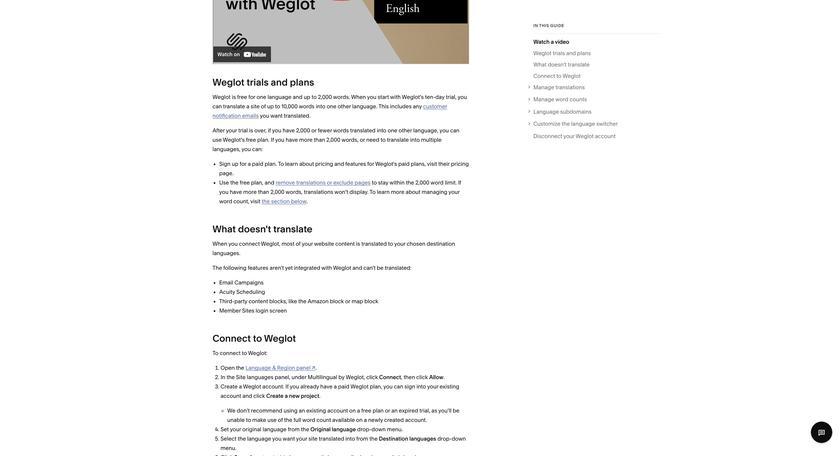 Task type: locate. For each thing, give the bounding box(es) containing it.
1 horizontal spatial existing
[[440, 384, 459, 391]]

account. inside "we don't recommend using an existing account on a free plan or an expired trial, as you'll be unable to make use of the full word count available on a newly created account."
[[405, 418, 427, 424]]

1 vertical spatial words
[[333, 127, 349, 134]]

more down the within
[[391, 189, 404, 196]]

an up full on the left bottom of the page
[[299, 408, 305, 415]]

you left sign
[[383, 384, 393, 391]]

original
[[311, 427, 331, 434]]

10,000
[[281, 103, 298, 110]]

other inside weglot is free for one language and up to 2,000 words. when you start with weglot's ten-day trial, you can translate a site of up to 10,000 words into one other language. this includes any
[[338, 103, 351, 110]]

0 vertical spatial is
[[232, 94, 236, 101]]

and inside create a weglot account. if you already have a paid weglot plan, you can sign into your existing account and click
[[242, 393, 252, 400]]

translations down remove translations or exclude pages link on the left of the page
[[304, 189, 333, 196]]

doesn't down count, on the top left
[[238, 224, 271, 235]]

0 vertical spatial than
[[314, 137, 325, 144]]

0 vertical spatial what
[[534, 61, 547, 68]]

plan. up remove
[[265, 161, 277, 168]]

language up 10,000 at left top
[[268, 94, 291, 101]]

like
[[289, 299, 297, 305]]

about up use the free plan, and remove translations or exclude pages
[[299, 161, 314, 168]]

0 horizontal spatial words
[[299, 103, 315, 110]]

2 horizontal spatial if
[[458, 180, 461, 186]]

1 vertical spatial languages
[[409, 436, 436, 443]]

word up the set your original language from the original language drop-down menu. on the bottom of page
[[302, 418, 315, 424]]

be
[[377, 265, 384, 272], [453, 408, 460, 415]]

account up we
[[221, 393, 241, 400]]

other down words.
[[338, 103, 351, 110]]

can right language,
[[450, 127, 460, 134]]

features up campaigns
[[248, 265, 268, 272]]

existing inside create a weglot account. if you already have a paid weglot plan, you can sign into your existing account and click
[[440, 384, 459, 391]]

0 vertical spatial translated
[[350, 127, 376, 134]]

have inside to stay within the 2,000 word limit. if you have more than 2,000 words, translations won't display. to learn more about managing your word count, visit
[[230, 189, 242, 196]]

0 vertical spatial with
[[390, 94, 401, 101]]

0 vertical spatial translations
[[556, 84, 585, 91]]

plans,
[[411, 161, 426, 168]]

weglot,
[[261, 241, 280, 248], [346, 375, 365, 381]]

down inside drop-down menu.
[[452, 436, 466, 443]]

doesn't down weglot trials and plans link
[[548, 61, 567, 68]]

website
[[314, 241, 334, 248]]

2 vertical spatial one
[[388, 127, 397, 134]]

an up created
[[391, 408, 398, 415]]

free up emails
[[237, 94, 247, 101]]

of inside weglot is free for one language and up to 2,000 words. when you start with weglot's ten-day trial, you can translate a site of up to 10,000 words into one other language. this includes any
[[261, 103, 266, 110]]

for right sign at the top left of page
[[240, 161, 247, 168]]

you right emails
[[260, 113, 269, 119]]

a left video
[[551, 39, 554, 45]]

if inside after your trial is over, if you have 2,000 or fewer words translated into one other language, you can use weglot's free plan. if you have more than 2,000 words, or need to translate into multiple languages, you can:
[[271, 137, 274, 144]]

0 horizontal spatial learn
[[285, 161, 298, 168]]

0 vertical spatial if
[[271, 137, 274, 144]]

2 an from the left
[[391, 408, 398, 415]]

language up customize
[[534, 109, 559, 115]]

trial, inside "we don't recommend using an existing account on a free plan or an expired trial, as you'll be unable to make use of the full word count available on a newly created account."
[[419, 408, 430, 415]]

2 vertical spatial is
[[356, 241, 360, 248]]

about
[[299, 161, 314, 168], [406, 189, 420, 196]]

your down 'limit.'
[[449, 189, 460, 196]]

site down the set your original language from the original language drop-down menu. on the bottom of page
[[309, 436, 318, 443]]

translated up need
[[350, 127, 376, 134]]

translated up "can't"
[[361, 241, 387, 248]]

paid down can:
[[252, 161, 263, 168]]

have down multilingual
[[320, 384, 333, 391]]

translate inside after your trial is over, if you have 2,000 or fewer words translated into one other language, you can use weglot's free plan. if you have more than 2,000 words, or need to translate into multiple languages, you can:
[[387, 137, 409, 144]]

if right 'limit.'
[[458, 180, 461, 186]]

account down switcher
[[595, 133, 616, 140]]

words, inside to stay within the 2,000 word limit. if you have more than 2,000 words, translations won't display. to learn more about managing your word count, visit
[[286, 189, 303, 196]]

want down full on the left bottom of the page
[[283, 436, 295, 443]]

customize the language switcher
[[534, 121, 618, 127]]

use the free plan, and remove translations or exclude pages
[[219, 180, 371, 186]]

to inside "we don't recommend using an existing account on a free plan or an expired trial, as you'll be unable to make use of the full word count available on a newly created account."
[[246, 418, 251, 424]]

if inside create a weglot account. if you already have a paid weglot plan, you can sign into your existing account and click
[[286, 384, 289, 391]]

a left 'newly'
[[364, 418, 367, 424]]

account inside "we don't recommend using an existing account on a free plan or an expired trial, as you'll be unable to make use of the full word count available on a newly created account."
[[327, 408, 348, 415]]

one
[[257, 94, 266, 101], [327, 103, 336, 110], [388, 127, 397, 134]]

1 vertical spatial weglot,
[[346, 375, 365, 381]]

1 horizontal spatial weglot,
[[346, 375, 365, 381]]

0 horizontal spatial be
[[377, 265, 384, 272]]

1 horizontal spatial trial,
[[446, 94, 457, 101]]

block
[[330, 299, 344, 305], [364, 299, 378, 305]]

site
[[236, 375, 246, 381]]

drop- down 'newly'
[[357, 427, 372, 434]]

free up count, on the top left
[[240, 180, 250, 186]]

to inside when you connect weglot, most of your website content is translated to your chosen destination languages.
[[388, 241, 393, 248]]

is inside weglot is free for one language and up to 2,000 words. when you start with weglot's ten-day trial, you can translate a site of up to 10,000 words into one other language. this includes any
[[232, 94, 236, 101]]

0 horizontal spatial if
[[271, 137, 274, 144]]

1 vertical spatial is
[[249, 127, 253, 134]]

learn inside to stay within the 2,000 word limit. if you have more than 2,000 words, translations won't display. to learn more about managing your word count, visit
[[377, 189, 390, 196]]

create for create a weglot account. if you already have a paid weglot plan, you can sign into your existing account and click
[[221, 384, 238, 391]]

more up count, on the top left
[[243, 189, 257, 196]]

0 vertical spatial plan.
[[257, 137, 270, 144]]

1 horizontal spatial what
[[534, 61, 547, 68]]

using
[[284, 408, 298, 415]]

connect to weglot
[[534, 73, 581, 79], [213, 333, 296, 345]]

paid
[[252, 161, 263, 168], [398, 161, 410, 168], [338, 384, 349, 391]]

from
[[288, 427, 300, 434], [356, 436, 368, 443]]

,
[[401, 375, 402, 381]]

1 vertical spatial visit
[[250, 198, 260, 205]]

if down if
[[271, 137, 274, 144]]

click
[[366, 375, 378, 381], [416, 375, 428, 381], [253, 393, 265, 400]]

0 horizontal spatial is
[[232, 94, 236, 101]]

content up login
[[249, 299, 268, 305]]

site
[[251, 103, 260, 110], [309, 436, 318, 443]]

weglot, right by
[[346, 375, 365, 381]]

translate right need
[[387, 137, 409, 144]]

1 vertical spatial create
[[266, 393, 284, 400]]

0 horizontal spatial weglot,
[[261, 241, 280, 248]]

the
[[213, 265, 222, 272]]

1 horizontal spatial features
[[345, 161, 366, 168]]

1 horizontal spatial paid
[[338, 384, 349, 391]]

watch a video
[[534, 39, 569, 45]]

2 horizontal spatial is
[[356, 241, 360, 248]]

0 horizontal spatial use
[[213, 137, 222, 144]]

1 horizontal spatial is
[[249, 127, 253, 134]]

words, inside after your trial is over, if you have 2,000 or fewer words translated into one other language, you can use weglot's free plan. if you have more than 2,000 words, or need to translate into multiple languages, you can:
[[342, 137, 359, 144]]

language subdomains button
[[526, 107, 660, 117]]

weglot, left most
[[261, 241, 280, 248]]

manage down connect to weglot link
[[534, 84, 554, 91]]

features up pages
[[345, 161, 366, 168]]

customer
[[423, 103, 447, 110]]

0 vertical spatial site
[[251, 103, 260, 110]]

connect to weglot down what doesn't translate link
[[534, 73, 581, 79]]

to up translated:
[[388, 241, 393, 248]]

includes
[[390, 103, 412, 110]]

can inside weglot is free for one language and up to 2,000 words. when you start with weglot's ten-day trial, you can translate a site of up to 10,000 words into one other language. this includes any
[[213, 103, 222, 110]]

screen
[[270, 308, 287, 315]]

want
[[270, 113, 283, 119], [283, 436, 295, 443]]

1 horizontal spatial be
[[453, 408, 460, 415]]

0 horizontal spatial an
[[299, 408, 305, 415]]

into down available on the bottom left
[[346, 436, 355, 443]]

0 vertical spatial visit
[[427, 161, 437, 168]]

1 horizontal spatial to
[[278, 161, 284, 168]]

manage
[[534, 84, 554, 91], [534, 96, 554, 103]]

manage inside manage translations link
[[534, 84, 554, 91]]

0 horizontal spatial what doesn't translate
[[213, 224, 313, 235]]

for inside weglot is free for one language and up to 2,000 words. when you start with weglot's ten-day trial, you can translate a site of up to 10,000 words into one other language. this includes any
[[249, 94, 255, 101]]

2 vertical spatial translations
[[304, 189, 333, 196]]

translations up below
[[296, 180, 326, 186]]

translated down original
[[319, 436, 344, 443]]

0 vertical spatial about
[[299, 161, 314, 168]]

use down after
[[213, 137, 222, 144]]

1 vertical spatial if
[[458, 180, 461, 186]]

weglot:
[[248, 351, 267, 357]]

to inside connect to weglot link
[[557, 73, 562, 79]]

have
[[283, 127, 295, 134], [286, 137, 298, 144], [230, 189, 242, 196], [320, 384, 333, 391]]

0 horizontal spatial existing
[[306, 408, 326, 415]]

manage down manage translations
[[534, 96, 554, 103]]

sign
[[405, 384, 415, 391]]

sign up for a paid plan. to learn about pricing and features for weglot's paid plans, visit their pricing page.
[[219, 161, 469, 177]]

be right "can't"
[[377, 265, 384, 272]]

1 vertical spatial connect
[[213, 333, 251, 345]]

if inside to stay within the 2,000 word limit. if you have more than 2,000 words, translations won't display. to learn more about managing your word count, visit
[[458, 180, 461, 186]]

what up languages.
[[213, 224, 236, 235]]

start
[[378, 94, 389, 101]]

aren't
[[270, 265, 284, 272]]

1 horizontal spatial account
[[327, 408, 348, 415]]

1 vertical spatial content
[[249, 299, 268, 305]]

1 vertical spatial drop-
[[437, 436, 452, 443]]

1 horizontal spatial connect to weglot
[[534, 73, 581, 79]]

1 vertical spatial down
[[452, 436, 466, 443]]

or right plan
[[385, 408, 390, 415]]

with inside weglot is free for one language and up to 2,000 words. when you start with weglot's ten-day trial, you can translate a site of up to 10,000 words into one other language. this includes any
[[390, 94, 401, 101]]

0 vertical spatial of
[[261, 103, 266, 110]]

select
[[221, 436, 236, 443]]

more down translated.
[[299, 137, 313, 144]]

languages,
[[213, 146, 240, 153]]

1 horizontal spatial of
[[278, 418, 283, 424]]

you left can:
[[242, 146, 251, 153]]

words inside weglot is free for one language and up to 2,000 words. when you start with weglot's ten-day trial, you can translate a site of up to 10,000 words into one other language. this includes any
[[299, 103, 315, 110]]

0 horizontal spatial language
[[246, 365, 271, 372]]

to stay within the 2,000 word limit. if you have more than 2,000 words, translations won't display. to learn more about managing your word count, visit
[[219, 180, 461, 205]]

translated
[[350, 127, 376, 134], [361, 241, 387, 248], [319, 436, 344, 443]]

language inside language subdomains link
[[534, 109, 559, 115]]

plans up 10,000 at left top
[[290, 77, 314, 88]]

any
[[413, 103, 422, 110]]

the left section
[[262, 198, 270, 205]]

plan
[[373, 408, 384, 415]]

2 vertical spatial account
[[327, 408, 348, 415]]

count,
[[233, 198, 249, 205]]

0 horizontal spatial click
[[253, 393, 265, 400]]

you inside when you connect weglot, most of your website content is translated to your chosen destination languages.
[[228, 241, 238, 248]]

connect inside when you connect weglot, most of your website content is translated to your chosen destination languages.
[[239, 241, 260, 248]]

from down full on the left bottom of the page
[[288, 427, 300, 434]]

1 vertical spatial on
[[356, 418, 363, 424]]

1 block from the left
[[330, 299, 344, 305]]

plan, up plan
[[370, 384, 382, 391]]

the inside customize the language switcher link
[[562, 121, 570, 127]]

2 manage from the top
[[534, 96, 554, 103]]

0 vertical spatial existing
[[440, 384, 459, 391]]

more
[[299, 137, 313, 144], [243, 189, 257, 196], [391, 189, 404, 196]]

words,
[[342, 137, 359, 144], [286, 189, 303, 196]]

0 horizontal spatial paid
[[252, 161, 263, 168]]

1 horizontal spatial up
[[267, 103, 274, 110]]

0 horizontal spatial more
[[243, 189, 257, 196]]

translate
[[568, 61, 590, 68], [223, 103, 245, 110], [387, 137, 409, 144], [273, 224, 313, 235]]

a right sign at the top left of page
[[248, 161, 251, 168]]

learn inside sign up for a paid plan. to learn about pricing and features for weglot's paid plans, visit their pricing page.
[[285, 161, 298, 168]]

0 vertical spatial when
[[351, 94, 366, 101]]

up inside sign up for a paid plan. to learn about pricing and features for weglot's paid plans, visit their pricing page.
[[232, 161, 238, 168]]

0 vertical spatial menu.
[[387, 427, 403, 434]]

to up original
[[246, 418, 251, 424]]

if
[[271, 137, 274, 144], [458, 180, 461, 186], [286, 384, 289, 391]]

when inside weglot is free for one language and up to 2,000 words. when you start with weglot's ten-day trial, you can translate a site of up to 10,000 words into one other language. this includes any
[[351, 94, 366, 101]]

trial, inside weglot is free for one language and up to 2,000 words. when you start with weglot's ten-day trial, you can translate a site of up to 10,000 words into one other language. this includes any
[[446, 94, 457, 101]]

learn down stay at the left top of page
[[377, 189, 390, 196]]

the inside email campaigns acuity scheduling third-party content blocks, like the amazon block or map block member sites login screen
[[298, 299, 307, 305]]

plans
[[577, 50, 591, 57], [290, 77, 314, 88]]

if
[[268, 127, 271, 134]]

to
[[278, 161, 284, 168], [370, 189, 376, 196], [213, 351, 219, 357]]

0 vertical spatial create
[[221, 384, 238, 391]]

a down in the site languages panel, under multilingual by weglot, click connect , then click allow .
[[334, 384, 337, 391]]

be right you'll
[[453, 408, 460, 415]]

learn up use the free plan, and remove translations or exclude pages
[[285, 161, 298, 168]]

a inside weglot is free for one language and up to 2,000 words. when you start with weglot's ten-day trial, you can translate a site of up to 10,000 words into one other language. this includes any
[[246, 103, 249, 110]]

we
[[227, 408, 236, 415]]

1 horizontal spatial an
[[391, 408, 398, 415]]

manage inside the manage word counts link
[[534, 96, 554, 103]]

word inside the manage word counts link
[[555, 96, 568, 103]]

words
[[299, 103, 315, 110], [333, 127, 349, 134]]

to
[[557, 73, 562, 79], [312, 94, 317, 101], [275, 103, 280, 110], [381, 137, 386, 144], [372, 180, 377, 186], [388, 241, 393, 248], [253, 333, 262, 345], [242, 351, 247, 357], [246, 418, 251, 424]]

one down words.
[[327, 103, 336, 110]]

translated:
[[385, 265, 411, 272]]

of
[[261, 103, 266, 110], [296, 241, 301, 248], [278, 418, 283, 424]]

language down original
[[247, 436, 271, 443]]

your inside "disconnect your weglot account" link
[[564, 133, 575, 140]]

create
[[221, 384, 238, 391], [266, 393, 284, 400]]

emails
[[242, 113, 259, 119]]

2 vertical spatial of
[[278, 418, 283, 424]]

1 vertical spatial weglot's
[[223, 137, 245, 144]]

0 horizontal spatial block
[[330, 299, 344, 305]]

recommend
[[251, 408, 282, 415]]

ten-
[[425, 94, 435, 101]]

site up emails
[[251, 103, 260, 110]]

1 horizontal spatial menu.
[[387, 427, 403, 434]]

paid down by
[[338, 384, 349, 391]]

words right fewer
[[333, 127, 349, 134]]

language for language & region panel
[[246, 365, 271, 372]]

plan, inside create a weglot account. if you already have a paid weglot plan, you can sign into your existing account and click
[[370, 384, 382, 391]]

create down site
[[221, 384, 238, 391]]

0 horizontal spatial about
[[299, 161, 314, 168]]

trials inside weglot trials and plans link
[[553, 50, 565, 57]]

1 vertical spatial to
[[370, 189, 376, 196]]

into up fewer
[[316, 103, 325, 110]]

is
[[232, 94, 236, 101], [249, 127, 253, 134], [356, 241, 360, 248]]

0 horizontal spatial connect
[[213, 333, 251, 345]]

content inside when you connect weglot, most of your website content is translated to your chosen destination languages.
[[335, 241, 355, 248]]

your left trial
[[226, 127, 237, 134]]

2 horizontal spatial one
[[388, 127, 397, 134]]

1 horizontal spatial than
[[314, 137, 325, 144]]

1 horizontal spatial content
[[335, 241, 355, 248]]

1 vertical spatial account
[[221, 393, 241, 400]]

2 horizontal spatial up
[[304, 94, 310, 101]]

in this guide
[[534, 23, 564, 28]]

0 horizontal spatial account.
[[262, 384, 284, 391]]

have down translated.
[[286, 137, 298, 144]]

with up includes
[[390, 94, 401, 101]]

following
[[223, 265, 247, 272]]

1 horizontal spatial in
[[534, 23, 538, 28]]

0 horizontal spatial languages
[[247, 375, 274, 381]]

connect up languages.
[[239, 241, 260, 248]]

use inside after your trial is over, if you have 2,000 or fewer words translated into one other language, you can use weglot's free plan. if you have more than 2,000 words, or need to translate into multiple languages, you can:
[[213, 137, 222, 144]]

into right sign
[[417, 384, 426, 391]]

content
[[335, 241, 355, 248], [249, 299, 268, 305]]

drop- down you'll
[[437, 436, 452, 443]]

to inside to stay within the 2,000 word limit. if you have more than 2,000 words, translations won't display. to learn more about managing your word count, visit
[[370, 189, 376, 196]]

open the
[[221, 365, 246, 372]]

translations inside to stay within the 2,000 word limit. if you have more than 2,000 words, translations won't display. to learn more about managing your word count, visit
[[304, 189, 333, 196]]

paid inside create a weglot account. if you already have a paid weglot plan, you can sign into your existing account and click
[[338, 384, 349, 391]]

account. down 'expired'
[[405, 418, 427, 424]]

0 vertical spatial language
[[534, 109, 559, 115]]

panel,
[[275, 375, 290, 381]]

0 vertical spatial use
[[213, 137, 222, 144]]

the right the within
[[406, 180, 414, 186]]

weglot's up languages,
[[223, 137, 245, 144]]

can inside create a weglot account. if you already have a paid weglot plan, you can sign into your existing account and click
[[394, 384, 403, 391]]

notification
[[213, 113, 241, 119]]

in for in the site languages panel, under multilingual by weglot, click connect , then click allow .
[[221, 375, 225, 381]]

1 manage from the top
[[534, 84, 554, 91]]

sign
[[219, 161, 231, 168]]

manage translations link
[[534, 83, 660, 92]]

to inside to stay within the 2,000 word limit. if you have more than 2,000 words, translations won't display. to learn more about managing your word count, visit
[[372, 180, 377, 186]]

to right need
[[381, 137, 386, 144]]

free inside weglot is free for one language and up to 2,000 words. when you start with weglot's ten-day trial, you can translate a site of up to 10,000 words into one other language. this includes any
[[237, 94, 247, 101]]

set
[[221, 427, 229, 434]]

in
[[534, 23, 538, 28], [221, 375, 225, 381]]

1 horizontal spatial words,
[[342, 137, 359, 144]]

of inside when you connect weglot, most of your website content is translated to your chosen destination languages.
[[296, 241, 301, 248]]

language subdomains
[[534, 109, 592, 115]]

remove translations or exclude pages link
[[276, 180, 371, 186]]

and
[[566, 50, 576, 57], [271, 77, 288, 88], [293, 94, 302, 101], [334, 161, 344, 168], [265, 180, 274, 186], [353, 265, 362, 272], [242, 393, 252, 400]]

don't
[[237, 408, 250, 415]]

integrated
[[294, 265, 320, 272]]

for up emails
[[249, 94, 255, 101]]

is inside when you connect weglot, most of your website content is translated to your chosen destination languages.
[[356, 241, 360, 248]]

pricing up remove translations or exclude pages link on the left of the page
[[315, 161, 333, 168]]

0 horizontal spatial create
[[221, 384, 238, 391]]

your inside create a weglot account. if you already have a paid weglot plan, you can sign into your existing account and click
[[427, 384, 438, 391]]

language for language subdomains
[[534, 109, 559, 115]]

0 horizontal spatial plan,
[[251, 180, 263, 186]]

2,000 inside weglot is free for one language and up to 2,000 words. when you start with weglot's ten-day trial, you can translate a site of up to 10,000 words into one other language. this includes any
[[318, 94, 332, 101]]

words.
[[333, 94, 350, 101]]

manage for manage translations
[[534, 84, 554, 91]]

0 vertical spatial connect
[[534, 73, 555, 79]]

create inside create a weglot account. if you already have a paid weglot plan, you can sign into your existing account and click
[[221, 384, 238, 391]]

0 horizontal spatial pricing
[[315, 161, 333, 168]]

managing
[[422, 189, 447, 196]]

0 horizontal spatial when
[[213, 241, 227, 248]]

1 horizontal spatial use
[[268, 418, 277, 424]]

exclude
[[333, 180, 353, 186]]

than down fewer
[[314, 137, 325, 144]]

1 pricing from the left
[[315, 161, 333, 168]]

0 horizontal spatial down
[[371, 427, 386, 434]]

1 horizontal spatial other
[[399, 127, 412, 134]]

drop-down menu.
[[221, 436, 466, 452]]

up up translated.
[[304, 94, 310, 101]]

drop-
[[357, 427, 372, 434], [437, 436, 452, 443]]

2 vertical spatial up
[[232, 161, 238, 168]]

free left plan
[[361, 408, 371, 415]]

when
[[351, 94, 366, 101], [213, 241, 227, 248]]

on right available on the bottom left
[[356, 418, 363, 424]]



Task type: describe. For each thing, give the bounding box(es) containing it.
language subdomains link
[[534, 107, 660, 117]]

and inside weglot is free for one language and up to 2,000 words. when you start with weglot's ten-day trial, you can translate a site of up to 10,000 words into one other language. this includes any
[[293, 94, 302, 101]]

weglot's
[[375, 161, 397, 168]]

2,000 down translated.
[[296, 127, 310, 134]]

other inside after your trial is over, if you have 2,000 or fewer words translated into one other language, you can use weglot's free plan. if you have more than 2,000 words, or need to translate into multiple languages, you can:
[[399, 127, 412, 134]]

need
[[366, 137, 379, 144]]

unable
[[227, 418, 245, 424]]

1 vertical spatial weglot trials and plans
[[213, 77, 314, 88]]

counts
[[570, 96, 587, 103]]

chosen
[[407, 241, 425, 248]]

then
[[404, 375, 415, 381]]

translated.
[[284, 113, 311, 119]]

translate down weglot trials and plans link
[[568, 61, 590, 68]]

create a weglot account. if you already have a paid weglot plan, you can sign into your existing account and click
[[221, 384, 459, 400]]

word up managing
[[431, 180, 444, 186]]

pages
[[355, 180, 371, 186]]

by
[[338, 375, 345, 381]]

weglot trials and plans link
[[534, 49, 591, 60]]

1 horizontal spatial languages
[[409, 436, 436, 443]]

be inside "we don't recommend using an existing account on a free plan or an expired trial, as you'll be unable to make use of the full word count available on a newly created account."
[[453, 408, 460, 415]]

language inside customize the language switcher link
[[571, 121, 595, 127]]

watch
[[534, 39, 550, 45]]

you want translated.
[[259, 113, 311, 119]]

set your original language from the original language drop-down menu.
[[221, 427, 403, 434]]

weglot is free for one language and up to 2,000 words. when you start with weglot's ten-day trial, you can translate a site of up to 10,000 words into one other language. this includes any
[[213, 94, 467, 110]]

a down site
[[239, 384, 242, 391]]

your inside after your trial is over, if you have 2,000 or fewer words translated into one other language, you can use weglot's free plan. if you have more than 2,000 words, or need to translate into multiple languages, you can:
[[226, 127, 237, 134]]

to left weglot:
[[242, 351, 247, 357]]

a left plan
[[357, 408, 360, 415]]

free inside after your trial is over, if you have 2,000 or fewer words translated into one other language, you can use weglot's free plan. if you have more than 2,000 words, or need to translate into multiple languages, you can:
[[246, 137, 256, 144]]

0 vertical spatial drop-
[[357, 427, 372, 434]]

to inside after your trial is over, if you have 2,000 or fewer words translated into one other language, you can use weglot's free plan. if you have more than 2,000 words, or need to translate into multiple languages, you can:
[[381, 137, 386, 144]]

0 vertical spatial up
[[304, 94, 310, 101]]

menu. inside drop-down menu.
[[221, 446, 236, 452]]

customize
[[534, 121, 561, 127]]

1 vertical spatial site
[[309, 436, 318, 443]]

0 vertical spatial plans
[[577, 50, 591, 57]]

full
[[294, 418, 301, 424]]

1 an from the left
[[299, 408, 305, 415]]

0 horizontal spatial for
[[240, 161, 247, 168]]

customize the language switcher button
[[526, 119, 660, 129]]

destination
[[427, 241, 455, 248]]

0 vertical spatial down
[[371, 427, 386, 434]]

email campaigns acuity scheduling third-party content blocks, like the amazon block or map block member sites login screen
[[219, 280, 378, 315]]

as
[[432, 408, 437, 415]]

to inside sign up for a paid plan. to learn about pricing and features for weglot's paid plans, visit their pricing page.
[[278, 161, 284, 168]]

within
[[390, 180, 405, 186]]

or left fewer
[[311, 127, 317, 134]]

0 horizontal spatial one
[[257, 94, 266, 101]]

0 vertical spatial be
[[377, 265, 384, 272]]

content inside email campaigns acuity scheduling third-party content blocks, like the amazon block or map block member sites login screen
[[249, 299, 268, 305]]

blocks,
[[269, 299, 287, 305]]

login
[[256, 308, 268, 315]]

&
[[272, 365, 276, 372]]

you left start
[[367, 94, 376, 101]]

word left count, on the top left
[[219, 198, 232, 205]]

translate inside weglot is free for one language and up to 2,000 words. when you start with weglot's ten-day trial, you can translate a site of up to 10,000 words into one other language. this includes any
[[223, 103, 245, 110]]

in the site languages panel, under multilingual by weglot, click connect , then click allow .
[[221, 375, 445, 381]]

0 horizontal spatial want
[[270, 113, 283, 119]]

map
[[352, 299, 363, 305]]

visit inside sign up for a paid plan. to learn about pricing and features for weglot's paid plans, visit their pricing page.
[[427, 161, 437, 168]]

and inside sign up for a paid plan. to learn about pricing and features for weglot's paid plans, visit their pricing page.
[[334, 161, 344, 168]]

1 vertical spatial trials
[[247, 77, 269, 88]]

watch a video link
[[534, 37, 569, 49]]

manage translations button
[[526, 83, 660, 92]]

manage word counts
[[534, 96, 587, 103]]

your down unable
[[230, 427, 241, 434]]

guide
[[550, 23, 564, 28]]

1 horizontal spatial one
[[327, 103, 336, 110]]

visit inside to stay within the 2,000 word limit. if you have more than 2,000 words, translations won't display. to learn more about managing your word count, visit
[[250, 198, 260, 205]]

have down you want translated. in the left of the page
[[283, 127, 295, 134]]

what doesn't translate link
[[534, 60, 590, 71]]

your left the chosen
[[394, 241, 405, 248]]

2,000 down fewer
[[326, 137, 340, 144]]

when inside when you connect weglot, most of your website content is translated to your chosen destination languages.
[[213, 241, 227, 248]]

translated inside when you connect weglot, most of your website content is translated to your chosen destination languages.
[[361, 241, 387, 248]]

this
[[379, 103, 389, 110]]

the down 'newly'
[[370, 436, 378, 443]]

account. inside create a weglot account. if you already have a paid weglot plan, you can sign into your existing account and click
[[262, 384, 284, 391]]

weglot, inside when you connect weglot, most of your website content is translated to your chosen destination languages.
[[261, 241, 280, 248]]

customer notification emails
[[213, 103, 447, 119]]

1 vertical spatial features
[[248, 265, 268, 272]]

the following features aren't yet integrated with weglot and can't be translated:
[[213, 265, 411, 272]]

open
[[221, 365, 235, 372]]

you down the "recommend"
[[272, 436, 282, 443]]

disconnect
[[534, 133, 562, 140]]

0 vertical spatial what doesn't translate
[[534, 61, 590, 68]]

the right use
[[230, 180, 239, 186]]

2 block from the left
[[364, 299, 378, 305]]

connect to weglot link
[[534, 71, 581, 83]]

existing inside "we don't recommend using an existing account on a free plan or an expired trial, as you'll be unable to make use of the full word count available on a newly created account."
[[306, 408, 326, 415]]

1 vertical spatial connect
[[220, 351, 241, 357]]

limit.
[[445, 180, 457, 186]]

third-
[[219, 299, 234, 305]]

2 horizontal spatial more
[[391, 189, 404, 196]]

words inside after your trial is over, if you have 2,000 or fewer words translated into one other language, you can use weglot's free plan. if you have more than 2,000 words, or need to translate into multiple languages, you can:
[[333, 127, 349, 134]]

0 horizontal spatial to
[[213, 351, 219, 357]]

scheduling
[[236, 289, 265, 296]]

use
[[219, 180, 229, 186]]

2,000 up section
[[271, 189, 285, 196]]

you inside to stay within the 2,000 word limit. if you have more than 2,000 words, translations won't display. to learn more about managing your word count, visit
[[219, 189, 229, 196]]

the right select
[[238, 436, 246, 443]]

language.
[[352, 103, 377, 110]]

translate up most
[[273, 224, 313, 235]]

manage word counts link
[[534, 95, 660, 104]]

to up you want translated. in the left of the page
[[275, 103, 280, 110]]

the inside "we don't recommend using an existing account on a free plan or an expired trial, as you'll be unable to make use of the full word count available on a newly created account."
[[284, 418, 292, 424]]

yet
[[285, 265, 293, 272]]

below
[[291, 198, 306, 205]]

more inside after your trial is over, if you have 2,000 or fewer words translated into one other language, you can use weglot's free plan. if you have more than 2,000 words, or need to translate into multiple languages, you can:
[[299, 137, 313, 144]]

about inside sign up for a paid plan. to learn about pricing and features for weglot's paid plans, visit their pricing page.
[[299, 161, 314, 168]]

about inside to stay within the 2,000 word limit. if you have more than 2,000 words, translations won't display. to learn more about managing your word count, visit
[[406, 189, 420, 196]]

into up need
[[377, 127, 386, 134]]

a inside sign up for a paid plan. to learn about pricing and features for weglot's paid plans, visit their pricing page.
[[248, 161, 251, 168]]

manage translations
[[534, 84, 585, 91]]

this
[[539, 23, 549, 28]]

destination
[[379, 436, 408, 443]]

or left exclude
[[327, 180, 332, 186]]

newly
[[368, 418, 383, 424]]

translations inside dropdown button
[[556, 84, 585, 91]]

over,
[[254, 127, 267, 134]]

0 vertical spatial account
[[595, 133, 616, 140]]

new
[[289, 393, 300, 400]]

1 vertical spatial from
[[356, 436, 368, 443]]

weglot's inside weglot is free for one language and up to 2,000 words. when you start with weglot's ten-day trial, you can translate a site of up to 10,000 words into one other language. this includes any
[[402, 94, 424, 101]]

the section below .
[[262, 198, 309, 205]]

weglot inside weglot is free for one language and up to 2,000 words. when you start with weglot's ten-day trial, you can translate a site of up to 10,000 words into one other language. this includes any
[[213, 94, 231, 101]]

can inside after your trial is over, if you have 2,000 or fewer words translated into one other language, you can use weglot's free plan. if you have more than 2,000 words, or need to translate into multiple languages, you can:
[[450, 127, 460, 134]]

your down the set your original language from the original language drop-down menu. on the bottom of page
[[296, 436, 307, 443]]

the down full on the left bottom of the page
[[301, 427, 309, 434]]

2,000 up managing
[[415, 180, 429, 186]]

you right if
[[272, 127, 281, 134]]

one inside after your trial is over, if you have 2,000 or fewer words translated into one other language, you can use weglot's free plan. if you have more than 2,000 words, or need to translate into multiple languages, you can:
[[388, 127, 397, 134]]

switcher
[[596, 121, 618, 127]]

the up site
[[236, 365, 244, 372]]

can:
[[252, 146, 263, 153]]

is inside after your trial is over, if you have 2,000 or fewer words translated into one other language, you can use weglot's free plan. if you have more than 2,000 words, or need to translate into multiple languages, you can:
[[249, 127, 253, 134]]

language down the make
[[263, 427, 287, 434]]

to up weglot:
[[253, 333, 262, 345]]

subdomains
[[560, 109, 592, 115]]

or inside email campaigns acuity scheduling third-party content blocks, like the amazon block or map block member sites login screen
[[345, 299, 350, 305]]

fewer
[[318, 127, 332, 134]]

manage for manage word counts
[[534, 96, 554, 103]]

language down available on the bottom left
[[332, 427, 356, 434]]

1 horizontal spatial on
[[356, 418, 363, 424]]

email
[[219, 280, 233, 287]]

after
[[213, 127, 225, 134]]

acuity
[[219, 289, 235, 296]]

1 vertical spatial what doesn't translate
[[213, 224, 313, 235]]

0 horizontal spatial what
[[213, 224, 236, 235]]

word inside "we don't recommend using an existing account on a free plan or an expired trial, as you'll be unable to make use of the full word count available on a newly created account."
[[302, 418, 315, 424]]

2 horizontal spatial for
[[367, 161, 374, 168]]

1 horizontal spatial weglot trials and plans
[[534, 50, 591, 57]]

0 horizontal spatial with
[[321, 265, 332, 272]]

customize the language switcher link
[[534, 119, 660, 129]]

1 horizontal spatial click
[[366, 375, 378, 381]]

site inside weglot is free for one language and up to 2,000 words. when you start with weglot's ten-day trial, you can translate a site of up to 10,000 words into one other language. this includes any
[[251, 103, 260, 110]]

2 pricing from the left
[[451, 161, 469, 168]]

0 vertical spatial languages
[[247, 375, 274, 381]]

weglot's inside after your trial is over, if you have 2,000 or fewer words translated into one other language, you can use weglot's free plan. if you have more than 2,000 words, or need to translate into multiple languages, you can:
[[223, 137, 245, 144]]

multiple
[[421, 137, 442, 144]]

to up customer notification emails
[[312, 94, 317, 101]]

into inside weglot is free for one language and up to 2,000 words. when you start with weglot's ten-day trial, you can translate a site of up to 10,000 words into one other language. this includes any
[[316, 103, 325, 110]]

click inside create a weglot account. if you already have a paid weglot plan, you can sign into your existing account and click
[[253, 393, 265, 400]]

have inside create a weglot account. if you already have a paid weglot plan, you can sign into your existing account and click
[[320, 384, 333, 391]]

0 vertical spatial on
[[349, 408, 356, 415]]

display.
[[350, 189, 369, 196]]

customer notification emails link
[[213, 103, 447, 119]]

create a new project .
[[266, 393, 321, 400]]

2 horizontal spatial paid
[[398, 161, 410, 168]]

manage word counts button
[[526, 95, 660, 104]]

language & region panel
[[246, 365, 311, 372]]

2 horizontal spatial click
[[416, 375, 428, 381]]

account inside create a weglot account. if you already have a paid weglot plan, you can sign into your existing account and click
[[221, 393, 241, 400]]

video
[[555, 39, 569, 45]]

language,
[[413, 127, 438, 134]]

drop- inside drop-down menu.
[[437, 436, 452, 443]]

sites
[[242, 308, 254, 315]]

plan. inside sign up for a paid plan. to learn about pricing and features for weglot's paid plans, visit their pricing page.
[[265, 161, 277, 168]]

1 horizontal spatial connect
[[379, 375, 401, 381]]

than inside after your trial is over, if you have 2,000 or fewer words translated into one other language, you can use weglot's free plan. if you have more than 2,000 words, or need to translate into multiple languages, you can:
[[314, 137, 325, 144]]

you up new
[[290, 384, 299, 391]]

day
[[435, 94, 445, 101]]

your left website at left
[[302, 241, 313, 248]]

0 horizontal spatial from
[[288, 427, 300, 434]]

count
[[317, 418, 331, 424]]

1 vertical spatial up
[[267, 103, 274, 110]]

original
[[242, 427, 261, 434]]

a left new
[[285, 393, 288, 400]]

or inside "we don't recommend using an existing account on a free plan or an expired trial, as you'll be unable to make use of the full word count available on a newly created account."
[[385, 408, 390, 415]]

1 vertical spatial translations
[[296, 180, 326, 186]]

the down open the
[[227, 375, 235, 381]]

1 vertical spatial doesn't
[[238, 224, 271, 235]]

than inside to stay within the 2,000 word limit. if you have more than 2,000 words, translations won't display. to learn more about managing your word count, visit
[[258, 189, 269, 196]]

use inside "we don't recommend using an existing account on a free plan or an expired trial, as you'll be unable to make use of the full word count available on a newly created account."
[[268, 418, 277, 424]]

disconnect your weglot account
[[534, 133, 616, 140]]

you right day
[[458, 94, 467, 101]]

or left need
[[360, 137, 365, 144]]

in for in this guide
[[534, 23, 538, 28]]

translated inside after your trial is over, if you have 2,000 or fewer words translated into one other language, you can use weglot's free plan. if you have more than 2,000 words, or need to translate into multiple languages, you can:
[[350, 127, 376, 134]]

1 vertical spatial plans
[[290, 77, 314, 88]]

you up 'multiple'
[[440, 127, 449, 134]]

language inside weglot is free for one language and up to 2,000 words. when you start with weglot's ten-day trial, you can translate a site of up to 10,000 words into one other language. this includes any
[[268, 94, 291, 101]]

the inside to stay within the 2,000 word limit. if you have more than 2,000 words, translations won't display. to learn more about managing your word count, visit
[[406, 180, 414, 186]]

plan. inside after your trial is over, if you have 2,000 or fewer words translated into one other language, you can use weglot's free plan. if you have more than 2,000 words, or need to translate into multiple languages, you can:
[[257, 137, 270, 144]]

already
[[300, 384, 319, 391]]

free inside "we don't recommend using an existing account on a free plan or an expired trial, as you'll be unable to make use of the full word count available on a newly created account."
[[361, 408, 371, 415]]

stay
[[378, 180, 388, 186]]

you down you want translated. in the left of the page
[[275, 137, 284, 144]]

into inside create a weglot account. if you already have a paid weglot plan, you can sign into your existing account and click
[[417, 384, 426, 391]]

into down language,
[[410, 137, 420, 144]]

1 horizontal spatial doesn't
[[548, 61, 567, 68]]

create for create a new project .
[[266, 393, 284, 400]]

we don't recommend using an existing account on a free plan or an expired trial, as you'll be unable to make use of the full word count available on a newly created account.
[[227, 408, 460, 424]]

0 vertical spatial plan,
[[251, 180, 263, 186]]

1 vertical spatial want
[[283, 436, 295, 443]]

of inside "we don't recommend using an existing account on a free plan or an expired trial, as you'll be unable to make use of the full word count available on a newly created account."
[[278, 418, 283, 424]]

your inside to stay within the 2,000 word limit. if you have more than 2,000 words, translations won't display. to learn more about managing your word count, visit
[[449, 189, 460, 196]]

1 vertical spatial connect to weglot
[[213, 333, 296, 345]]

features inside sign up for a paid plan. to learn about pricing and features for weglot's paid plans, visit their pricing page.
[[345, 161, 366, 168]]

2 vertical spatial translated
[[319, 436, 344, 443]]



Task type: vqa. For each thing, say whether or not it's contained in the screenshot.
THE MARKDOWN,
no



